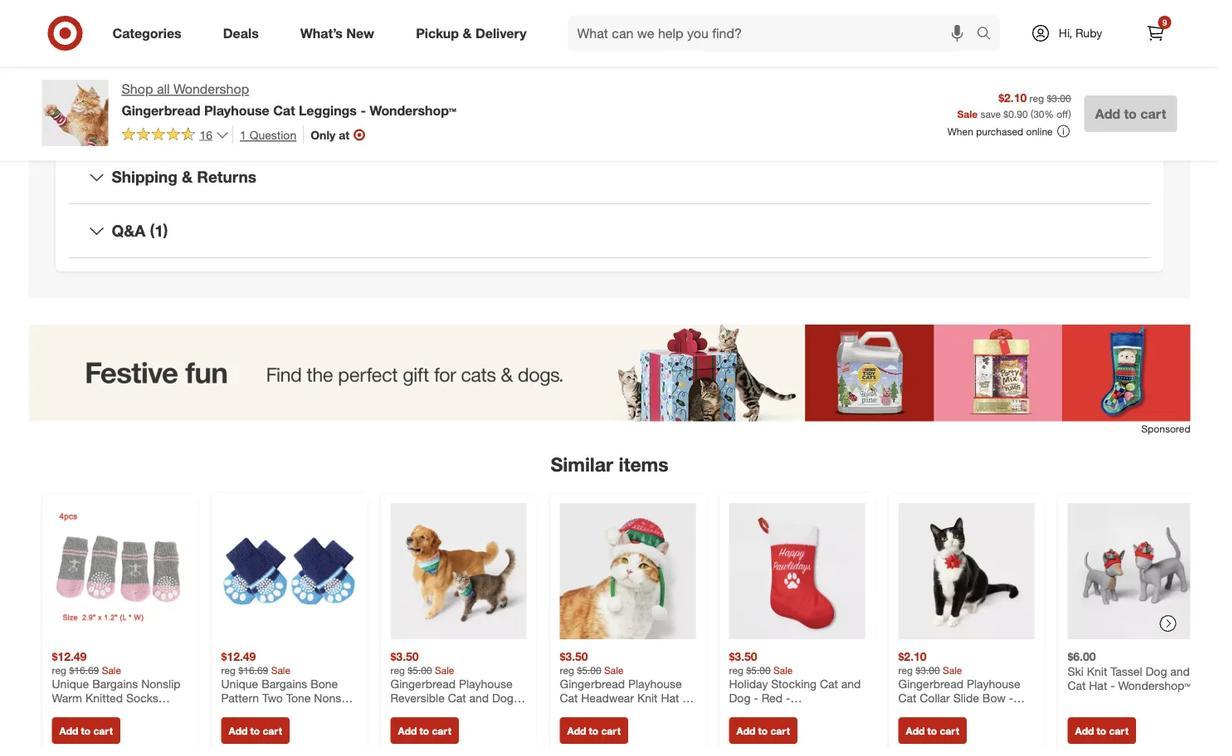 Task type: describe. For each thing, give the bounding box(es) containing it.
returns
[[197, 167, 256, 186]]

(
[[1031, 107, 1034, 120]]

similar items
[[551, 453, 669, 476]]

to for unique bargains bone pattern two tone nonskid soft socks for pet dogs 2 pairs blue m image at the left
[[250, 724, 260, 737]]

only at
[[311, 127, 350, 142]]

$3.00 for (
[[1048, 92, 1072, 104]]

cat for $2.10 reg $3.00 sale gingerbread playhouse cat collar slide bow - wondershop™
[[899, 691, 917, 705]]

reg for 30
[[1030, 92, 1045, 104]]

cart for holiday stocking cat and dog - red - wondershop™ image
[[771, 724, 790, 737]]

add to cart for unique bargains bone pattern two tone nonskid soft socks for pet dogs 2 pairs blue m image at the left
[[229, 724, 282, 737]]

stocking
[[772, 676, 817, 691]]

add to cart button for gingerbread playhouse cat headwear knit hat - wondershop™ image
[[560, 717, 629, 744]]

(1)
[[150, 221, 168, 240]]

add to cart for holiday stocking cat and dog - red - wondershop™ image
[[737, 724, 790, 737]]

- inside the $2.10 reg $3.00 sale gingerbread playhouse cat collar slide bow - wondershop™
[[1010, 691, 1014, 705]]

add for gingerbread playhouse cat headwear knit hat - wondershop™ image
[[568, 724, 587, 737]]

add to cart button for gingerbread playhouse reversible cat and dog bandana - wondershop™ image
[[391, 717, 459, 744]]

& for shipping
[[182, 167, 193, 186]]

similar items region
[[29, 325, 1215, 748]]

when
[[948, 125, 974, 137]]

unique bargains nonslip warm knitted socks bootie for pet dog pink gray image
[[52, 503, 188, 639]]

reversible
[[391, 691, 445, 705]]

add to cart button for the ski knit tassel dog and cat hat - wondershop™ image
[[1068, 717, 1137, 744]]

online
[[1027, 125, 1054, 137]]

delivery
[[476, 25, 527, 41]]

to for gingerbread playhouse cat collar slide bow - wondershop™ image at the right bottom
[[928, 724, 938, 737]]

shipping & returns
[[112, 167, 256, 186]]

deals
[[223, 25, 259, 41]]

off
[[1057, 107, 1069, 120]]

red
[[762, 691, 783, 705]]

gingerbread playhouse cat collar slide bow - wondershop™ image
[[899, 503, 1035, 639]]

to for 'unique bargains nonslip warm knitted socks bootie for pet dog pink gray' image
[[81, 724, 91, 737]]

hat inside $6.00 ski knit tassel dog and cat hat - wondershop™
[[1090, 678, 1108, 693]]

fabric
[[209, 20, 238, 35]]

shipping
[[112, 167, 178, 186]]

knit inside $6.00 ski knit tassel dog and cat hat - wondershop™
[[1088, 664, 1108, 678]]

cart for gingerbread playhouse cat collar slide bow - wondershop™ image at the right bottom
[[940, 724, 960, 737]]

shop all wondershop gingerbread playhouse cat leggings - wondershop™
[[122, 81, 457, 118]]

cart for gingerbread playhouse cat headwear knit hat - wondershop™ image
[[602, 724, 621, 737]]

$12.49 for 'unique bargains nonslip warm knitted socks bootie for pet dog pink gray' image
[[52, 649, 87, 664]]

holiday
[[730, 676, 769, 691]]

to for holiday stocking cat and dog - red - wondershop™ image
[[759, 724, 768, 737]]

hat inside "$3.50 reg $5.00 sale gingerbread playhouse cat headwear knit hat - wondershop™"
[[661, 691, 680, 705]]

$3.50 for gingerbread playhouse cat headwear knit hat - wondershop™
[[560, 649, 588, 664]]

items
[[619, 453, 669, 476]]

dog inside $6.00 ski knit tassel dog and cat hat - wondershop™
[[1146, 664, 1168, 678]]

add for unique bargains bone pattern two tone nonskid soft socks for pet dogs 2 pairs blue m image at the left
[[229, 724, 248, 737]]

- inside 'shop all wondershop gingerbread playhouse cat leggings - wondershop™'
[[361, 102, 366, 118]]

q&a
[[112, 221, 146, 240]]

add for holiday stocking cat and dog - red - wondershop™ image
[[737, 724, 756, 737]]

hi, ruby
[[1059, 26, 1103, 40]]

$12.49 reg $16.69 sale for 'unique bargains nonslip warm knitted socks bootie for pet dog pink gray' image
[[52, 649, 121, 676]]

dog inside the $3.50 reg $5.00 sale holiday stocking cat and dog - red - wondershop™
[[730, 691, 751, 705]]

ruby
[[1076, 26, 1103, 40]]

wondershop™ inside $6.00 ski knit tassel dog and cat hat - wondershop™
[[1119, 678, 1191, 693]]

sale for knit
[[605, 664, 624, 676]]

$12.49 reg $16.69 sale for unique bargains bone pattern two tone nonskid soft socks for pet dogs 2 pairs blue m image at the left
[[221, 649, 291, 676]]

add for the ski knit tassel dog and cat hat - wondershop™ image
[[1076, 724, 1095, 737]]

add for 'unique bargains nonslip warm knitted socks bootie for pet dog pink gray' image
[[59, 724, 78, 737]]

playhouse inside 'shop all wondershop gingerbread playhouse cat leggings - wondershop™'
[[204, 102, 270, 118]]

question
[[250, 127, 297, 142]]

save
[[981, 107, 1002, 120]]

0.90
[[1009, 107, 1029, 120]]

q&a (1) button
[[69, 204, 1151, 257]]

1 question
[[240, 127, 297, 142]]

$16.69 for unique bargains bone pattern two tone nonskid soft socks for pet dogs 2 pairs blue m image at the left
[[239, 664, 268, 676]]

search button
[[970, 15, 1009, 55]]

to for gingerbread playhouse cat headwear knit hat - wondershop™ image
[[589, 724, 599, 737]]

30
[[1034, 107, 1045, 120]]

$3.50 for gingerbread playhouse reversible cat and dog bandana - wondershop™
[[391, 649, 419, 664]]

reg for slide
[[899, 664, 913, 676]]

wondershop™ inside $3.50 reg $5.00 sale gingerbread playhouse reversible cat and dog bandana - wondershop™
[[448, 705, 521, 720]]

16 link
[[122, 125, 229, 146]]

with
[[161, 20, 183, 35]]

$3.50 for holiday stocking cat and dog - red - wondershop™
[[730, 649, 758, 664]]

all
[[157, 81, 170, 97]]

sale for 30
[[958, 107, 978, 120]]

to for gingerbread playhouse reversible cat and dog bandana - wondershop™ image
[[420, 724, 429, 737]]

cat inside 'shop all wondershop gingerbread playhouse cat leggings - wondershop™'
[[273, 102, 295, 118]]

$2.10 reg $3.00 sale save $ 0.90 ( 30 % off )
[[958, 90, 1072, 120]]

welcome to the wondershop™.
[[638, 50, 798, 65]]

wondershop™ inside 'shop all wondershop gingerbread playhouse cat leggings - wondershop™'
[[370, 102, 457, 118]]

and inside the $3.50 reg $5.00 sale holiday stocking cat and dog - red - wondershop™
[[842, 676, 861, 691]]

9
[[1163, 17, 1168, 27]]

only
[[311, 127, 336, 142]]

sale for slide
[[943, 664, 963, 676]]

$16.69 for 'unique bargains nonslip warm knitted socks bootie for pet dog pink gray' image
[[69, 664, 99, 676]]

dog inside $3.50 reg $5.00 sale gingerbread playhouse reversible cat and dog bandana - wondershop™
[[492, 691, 514, 705]]

- left 'red'
[[754, 691, 759, 705]]

wondershop
[[174, 81, 249, 97]]

add to cart for the ski knit tassel dog and cat hat - wondershop™ image
[[1076, 724, 1129, 737]]

cat for $6.00 ski knit tassel dog and cat hat - wondershop™
[[1068, 678, 1087, 693]]

cat for $3.50 reg $5.00 sale gingerbread playhouse cat headwear knit hat - wondershop™
[[560, 691, 578, 705]]

bandana
[[391, 705, 437, 720]]



Task type: vqa. For each thing, say whether or not it's contained in the screenshot.
Ready to the top
no



Task type: locate. For each thing, give the bounding box(es) containing it.
to for the ski knit tassel dog and cat hat - wondershop™ image
[[1098, 724, 1107, 737]]

cat inside the $2.10 reg $3.00 sale gingerbread playhouse cat collar slide bow - wondershop™
[[899, 691, 917, 705]]

gingerbread
[[122, 102, 200, 118], [391, 676, 456, 691], [560, 676, 625, 691], [899, 676, 964, 691]]

add to cart for gingerbread playhouse reversible cat and dog bandana - wondershop™ image
[[398, 724, 452, 737]]

pickup & delivery link
[[402, 15, 548, 51]]

$3.50 reg $5.00 sale holiday stocking cat and dog - red - wondershop™
[[730, 649, 861, 720]]

1 horizontal spatial $12.49 reg $16.69 sale
[[221, 649, 291, 676]]

add for gingerbread playhouse reversible cat and dog bandana - wondershop™ image
[[398, 724, 417, 737]]

add to cart button for 'unique bargains nonslip warm knitted socks bootie for pet dog pink gray' image
[[52, 717, 120, 744]]

- left holiday
[[683, 691, 687, 705]]

wondershop™ inside the $2.10 reg $3.00 sale gingerbread playhouse cat collar slide bow - wondershop™
[[899, 705, 971, 720]]

gingerbread inside 'shop all wondershop gingerbread playhouse cat leggings - wondershop™'
[[122, 102, 200, 118]]

knit
[[1088, 664, 1108, 678], [638, 691, 658, 705]]

and right reversible
[[470, 691, 489, 705]]

pickup & delivery
[[416, 25, 527, 41]]

& left returns
[[182, 167, 193, 186]]

shop
[[122, 81, 153, 97]]

0 horizontal spatial $3.00
[[916, 664, 941, 676]]

1
[[240, 127, 247, 142]]

holiday stocking cat and dog - red - wondershop™ image
[[730, 503, 866, 639]]

$3.50 up "headwear"
[[560, 649, 588, 664]]

16
[[200, 127, 213, 142]]

wondershop™ inside the $3.50 reg $5.00 sale holiday stocking cat and dog - red - wondershop™
[[730, 705, 802, 720]]

0 vertical spatial knit
[[1088, 664, 1108, 678]]

1 horizontal spatial $16.69
[[239, 664, 268, 676]]

and
[[1171, 664, 1191, 678], [842, 676, 861, 691], [470, 691, 489, 705]]

)
[[1069, 107, 1072, 120]]

slide
[[954, 691, 980, 705]]

$2.10 up collar
[[899, 649, 927, 664]]

1 horizontal spatial dog
[[730, 691, 751, 705]]

$5.00 inside $3.50 reg $5.00 sale gingerbread playhouse reversible cat and dog bandana - wondershop™
[[408, 664, 432, 676]]

knit inside "$3.50 reg $5.00 sale gingerbread playhouse cat headwear knit hat - wondershop™"
[[638, 691, 658, 705]]

What can we help you find? suggestions appear below search field
[[568, 15, 981, 51]]

- inside $6.00 ski knit tassel dog and cat hat - wondershop™
[[1111, 678, 1116, 693]]

wondershop™.
[[723, 50, 798, 65]]

2 horizontal spatial and
[[1171, 664, 1191, 678]]

$2.10 reg $3.00 sale gingerbread playhouse cat collar slide bow - wondershop™
[[899, 649, 1021, 720]]

1 horizontal spatial $3.00
[[1048, 92, 1072, 104]]

2 horizontal spatial dog
[[1146, 664, 1168, 678]]

pickup
[[416, 25, 459, 41]]

wondershop™ inside "$3.50 reg $5.00 sale gingerbread playhouse cat headwear knit hat - wondershop™"
[[560, 705, 632, 720]]

$5.00 up reversible
[[408, 664, 432, 676]]

cat for $3.50 reg $5.00 sale holiday stocking cat and dog - red - wondershop™
[[820, 676, 839, 691]]

reg inside "$3.50 reg $5.00 sale gingerbread playhouse cat headwear knit hat - wondershop™"
[[560, 664, 575, 676]]

cat inside the $3.50 reg $5.00 sale holiday stocking cat and dog - red - wondershop™
[[820, 676, 839, 691]]

dog
[[1146, 664, 1168, 678], [492, 691, 514, 705], [730, 691, 751, 705]]

knit right ski
[[1088, 664, 1108, 678]]

add to cart for 'unique bargains nonslip warm knitted socks bootie for pet dog pink gray' image
[[59, 724, 113, 737]]

1 horizontal spatial and
[[842, 676, 861, 691]]

$12.49 for unique bargains bone pattern two tone nonskid soft socks for pet dogs 2 pairs blue m image at the left
[[221, 649, 256, 664]]

the
[[703, 50, 720, 65]]

$3.00 up collar
[[916, 664, 941, 676]]

when purchased online
[[948, 125, 1054, 137]]

add
[[1096, 105, 1121, 122], [59, 724, 78, 737], [229, 724, 248, 737], [398, 724, 417, 737], [568, 724, 587, 737], [737, 724, 756, 737], [906, 724, 925, 737], [1076, 724, 1095, 737]]

0 horizontal spatial dog
[[492, 691, 514, 705]]

reg for dog
[[730, 664, 744, 676]]

& right pickup
[[463, 25, 472, 41]]

$5.00 inside the $3.50 reg $5.00 sale holiday stocking cat and dog - red - wondershop™
[[747, 664, 771, 676]]

add to cart button for unique bargains bone pattern two tone nonskid soft socks for pet dogs 2 pairs blue m image at the left
[[221, 717, 290, 744]]

cart
[[1141, 105, 1167, 122], [93, 724, 113, 737], [263, 724, 282, 737], [432, 724, 452, 737], [602, 724, 621, 737], [771, 724, 790, 737], [940, 724, 960, 737], [1110, 724, 1129, 737]]

made
[[128, 20, 158, 35]]

cat left "headwear"
[[560, 691, 578, 705]]

wondershop™
[[370, 102, 457, 118], [1119, 678, 1191, 693], [448, 705, 521, 720], [560, 705, 632, 720], [730, 705, 802, 720], [899, 705, 971, 720]]

$2.10 up '0.90'
[[999, 90, 1027, 105]]

categories link
[[98, 15, 202, 51]]

-
[[361, 102, 366, 118], [1111, 678, 1116, 693], [683, 691, 687, 705], [754, 691, 759, 705], [786, 691, 791, 705], [1010, 691, 1014, 705], [440, 705, 445, 720]]

sponsored
[[1142, 423, 1191, 435]]

1 horizontal spatial &
[[463, 25, 472, 41]]

gingerbread inside "$3.50 reg $5.00 sale gingerbread playhouse cat headwear knit hat - wondershop™"
[[560, 676, 625, 691]]

1 horizontal spatial knit
[[1088, 664, 1108, 678]]

9 link
[[1138, 15, 1175, 51]]

1 vertical spatial &
[[182, 167, 193, 186]]

q&a (1)
[[112, 221, 168, 240]]

$3.50 up reversible
[[391, 649, 419, 664]]

0 horizontal spatial &
[[182, 167, 193, 186]]

$6.00
[[1068, 649, 1097, 664]]

$2.10 inside the $2.10 reg $3.00 sale gingerbread playhouse cat collar slide bow - wondershop™
[[899, 649, 927, 664]]

deals link
[[209, 15, 280, 51]]

0 horizontal spatial $5.00
[[408, 664, 432, 676]]

0 vertical spatial $3.00
[[1048, 92, 1072, 104]]

playhouse inside $3.50 reg $5.00 sale gingerbread playhouse reversible cat and dog bandana - wondershop™
[[459, 676, 513, 691]]

sale inside $3.50 reg $5.00 sale gingerbread playhouse reversible cat and dog bandana - wondershop™
[[435, 664, 455, 676]]

$2.10 for gingerbread
[[899, 649, 927, 664]]

playhouse
[[204, 102, 270, 118], [459, 676, 513, 691], [629, 676, 682, 691], [967, 676, 1021, 691]]

leggings
[[299, 102, 357, 118]]

new
[[347, 25, 375, 41]]

gingerbread for gingerbread playhouse cat collar slide bow - wondershop™
[[899, 676, 964, 691]]

hat
[[1090, 678, 1108, 693], [661, 691, 680, 705]]

made with soft fabric
[[128, 20, 238, 35]]

add to cart for gingerbread playhouse cat collar slide bow - wondershop™ image at the right bottom
[[906, 724, 960, 737]]

$5.00 for gingerbread playhouse cat headwear knit hat - wondershop™
[[577, 664, 602, 676]]

1 $12.49 from the left
[[52, 649, 87, 664]]

$3.50 inside "$3.50 reg $5.00 sale gingerbread playhouse cat headwear knit hat - wondershop™"
[[560, 649, 588, 664]]

reg for knit
[[560, 664, 575, 676]]

0 vertical spatial $2.10
[[999, 90, 1027, 105]]

and inside $3.50 reg $5.00 sale gingerbread playhouse reversible cat and dog bandana - wondershop™
[[470, 691, 489, 705]]

add to cart for gingerbread playhouse cat headwear knit hat - wondershop™ image
[[568, 724, 621, 737]]

cat right stocking
[[820, 676, 839, 691]]

$12.49 reg $16.69 sale
[[52, 649, 121, 676], [221, 649, 291, 676]]

hat right ski
[[1090, 678, 1108, 693]]

1 horizontal spatial $12.49
[[221, 649, 256, 664]]

1 question link
[[233, 125, 297, 144]]

shipping & returns button
[[69, 151, 1151, 204]]

$
[[1004, 107, 1009, 120]]

and right stocking
[[842, 676, 861, 691]]

$3.00 inside the $2.10 reg $3.00 sale gingerbread playhouse cat collar slide bow - wondershop™
[[916, 664, 941, 676]]

welcome
[[638, 50, 686, 65]]

advertisement region
[[29, 325, 1191, 422]]

reg
[[1030, 92, 1045, 104], [52, 664, 66, 676], [221, 664, 236, 676], [391, 664, 405, 676], [560, 664, 575, 676], [730, 664, 744, 676], [899, 664, 913, 676]]

- inside "$3.50 reg $5.00 sale gingerbread playhouse cat headwear knit hat - wondershop™"
[[683, 691, 687, 705]]

sale inside "$3.50 reg $5.00 sale gingerbread playhouse cat headwear knit hat - wondershop™"
[[605, 664, 624, 676]]

1 $5.00 from the left
[[408, 664, 432, 676]]

$6.00 ski knit tassel dog and cat hat - wondershop™
[[1068, 649, 1191, 693]]

2 $12.49 from the left
[[221, 649, 256, 664]]

what's new link
[[286, 15, 395, 51]]

reg inside the $3.50 reg $5.00 sale holiday stocking cat and dog - red - wondershop™
[[730, 664, 744, 676]]

1 horizontal spatial hat
[[1090, 678, 1108, 693]]

and right 'tassel'
[[1171, 664, 1191, 678]]

cat left collar
[[899, 691, 917, 705]]

ski knit tassel dog and cat hat - wondershop™ image
[[1068, 503, 1205, 639]]

2 $12.49 reg $16.69 sale from the left
[[221, 649, 291, 676]]

tassel
[[1111, 664, 1143, 678]]

$5.00 up 'red'
[[747, 664, 771, 676]]

gingerbread playhouse reversible cat and dog bandana - wondershop™ image
[[391, 503, 527, 639]]

what's new
[[300, 25, 375, 41]]

$3.50 reg $5.00 sale gingerbread playhouse cat headwear knit hat - wondershop™
[[560, 649, 687, 720]]

1 $12.49 reg $16.69 sale from the left
[[52, 649, 121, 676]]

$16.69
[[69, 664, 99, 676], [239, 664, 268, 676]]

cart for gingerbread playhouse reversible cat and dog bandana - wondershop™ image
[[432, 724, 452, 737]]

add to cart button for holiday stocking cat and dog - red - wondershop™ image
[[730, 717, 798, 744]]

gingerbread inside the $2.10 reg $3.00 sale gingerbread playhouse cat collar slide bow - wondershop™
[[899, 676, 964, 691]]

0 horizontal spatial and
[[470, 691, 489, 705]]

collar
[[920, 691, 951, 705]]

- right 'red'
[[786, 691, 791, 705]]

cat up question
[[273, 102, 295, 118]]

$3.00 inside $2.10 reg $3.00 sale save $ 0.90 ( 30 % off )
[[1048, 92, 1072, 104]]

purchased
[[977, 125, 1024, 137]]

reg inside $3.50 reg $5.00 sale gingerbread playhouse reversible cat and dog bandana - wondershop™
[[391, 664, 405, 676]]

at
[[339, 127, 350, 142]]

ski
[[1068, 664, 1084, 678]]

playhouse for gingerbread playhouse cat collar slide bow - wondershop™
[[967, 676, 1021, 691]]

%
[[1045, 107, 1055, 120]]

gingerbread inside $3.50 reg $5.00 sale gingerbread playhouse reversible cat and dog bandana - wondershop™
[[391, 676, 456, 691]]

& inside dropdown button
[[182, 167, 193, 186]]

$3.50 inside the $3.50 reg $5.00 sale holiday stocking cat and dog - red - wondershop™
[[730, 649, 758, 664]]

$3.00 up off
[[1048, 92, 1072, 104]]

similar
[[551, 453, 614, 476]]

2 horizontal spatial $5.00
[[747, 664, 771, 676]]

- inside $3.50 reg $5.00 sale gingerbread playhouse reversible cat and dog bandana - wondershop™
[[440, 705, 445, 720]]

cat down $6.00
[[1068, 678, 1087, 693]]

cat right reversible
[[448, 691, 466, 705]]

0 vertical spatial &
[[463, 25, 472, 41]]

0 horizontal spatial $12.49 reg $16.69 sale
[[52, 649, 121, 676]]

cart for 'unique bargains nonslip warm knitted socks bootie for pet dog pink gray' image
[[93, 724, 113, 737]]

$2.10 inside $2.10 reg $3.00 sale save $ 0.90 ( 30 % off )
[[999, 90, 1027, 105]]

2 $3.50 from the left
[[560, 649, 588, 664]]

gingerbread for gingerbread playhouse reversible cat and dog bandana - wondershop™
[[391, 676, 456, 691]]

cat inside "$3.50 reg $5.00 sale gingerbread playhouse cat headwear knit hat - wondershop™"
[[560, 691, 578, 705]]

playhouse inside the $2.10 reg $3.00 sale gingerbread playhouse cat collar slide bow - wondershop™
[[967, 676, 1021, 691]]

- right ski
[[1111, 678, 1116, 693]]

2 horizontal spatial $3.50
[[730, 649, 758, 664]]

0 horizontal spatial $2.10
[[899, 649, 927, 664]]

1 vertical spatial $2.10
[[899, 649, 927, 664]]

0 horizontal spatial $12.49
[[52, 649, 87, 664]]

categories
[[113, 25, 182, 41]]

3 $5.00 from the left
[[747, 664, 771, 676]]

cart for unique bargains bone pattern two tone nonskid soft socks for pet dogs 2 pairs blue m image at the left
[[263, 724, 282, 737]]

cat inside $3.50 reg $5.00 sale gingerbread playhouse reversible cat and dog bandana - wondershop™
[[448, 691, 466, 705]]

1 $3.50 from the left
[[391, 649, 419, 664]]

add to cart button for gingerbread playhouse cat collar slide bow - wondershop™ image at the right bottom
[[899, 717, 967, 744]]

sale inside the $2.10 reg $3.00 sale gingerbread playhouse cat collar slide bow - wondershop™
[[943, 664, 963, 676]]

gingerbread playhouse cat headwear knit hat - wondershop™ image
[[560, 503, 696, 639]]

sale
[[958, 107, 978, 120], [102, 664, 121, 676], [271, 664, 291, 676], [435, 664, 455, 676], [605, 664, 624, 676], [774, 664, 793, 676], [943, 664, 963, 676]]

& for pickup
[[463, 25, 472, 41]]

add to cart
[[1096, 105, 1167, 122], [59, 724, 113, 737], [229, 724, 282, 737], [398, 724, 452, 737], [568, 724, 621, 737], [737, 724, 790, 737], [906, 724, 960, 737], [1076, 724, 1129, 737]]

hi,
[[1059, 26, 1073, 40]]

0 horizontal spatial $16.69
[[69, 664, 99, 676]]

$3.50 up holiday
[[730, 649, 758, 664]]

and inside $6.00 ski knit tassel dog and cat hat - wondershop™
[[1171, 664, 1191, 678]]

3 $3.50 from the left
[[730, 649, 758, 664]]

$5.00 up "headwear"
[[577, 664, 602, 676]]

1 vertical spatial knit
[[638, 691, 658, 705]]

knit right "headwear"
[[638, 691, 658, 705]]

search
[[970, 27, 1009, 43]]

playhouse inside "$3.50 reg $5.00 sale gingerbread playhouse cat headwear knit hat - wondershop™"
[[629, 676, 682, 691]]

$5.00 for holiday stocking cat and dog - red - wondershop™
[[747, 664, 771, 676]]

cart for the ski knit tassel dog and cat hat - wondershop™ image
[[1110, 724, 1129, 737]]

$5.00 for gingerbread playhouse reversible cat and dog bandana - wondershop™
[[408, 664, 432, 676]]

$3.50 reg $5.00 sale gingerbread playhouse reversible cat and dog bandana - wondershop™
[[391, 649, 521, 720]]

hat right "headwear"
[[661, 691, 680, 705]]

reg inside $2.10 reg $3.00 sale save $ 0.90 ( 30 % off )
[[1030, 92, 1045, 104]]

$2.10 for save
[[999, 90, 1027, 105]]

reg inside the $2.10 reg $3.00 sale gingerbread playhouse cat collar slide bow - wondershop™
[[899, 664, 913, 676]]

unique bargains bone pattern two tone nonskid soft socks for pet dogs 2 pairs blue m image
[[221, 503, 358, 639]]

soft
[[186, 20, 206, 35]]

sale inside the $3.50 reg $5.00 sale holiday stocking cat and dog - red - wondershop™
[[774, 664, 793, 676]]

$3.00 for collar
[[916, 664, 941, 676]]

reg for and
[[391, 664, 405, 676]]

$5.00 inside "$3.50 reg $5.00 sale gingerbread playhouse cat headwear knit hat - wondershop™"
[[577, 664, 602, 676]]

headwear
[[582, 691, 634, 705]]

$5.00
[[408, 664, 432, 676], [577, 664, 602, 676], [747, 664, 771, 676]]

- right leggings
[[361, 102, 366, 118]]

$12.49
[[52, 649, 87, 664], [221, 649, 256, 664]]

image of gingerbread playhouse cat leggings - wondershop™ image
[[42, 80, 108, 146]]

1 horizontal spatial $3.50
[[560, 649, 588, 664]]

0 horizontal spatial knit
[[638, 691, 658, 705]]

to
[[690, 50, 700, 65], [1125, 105, 1138, 122], [81, 724, 91, 737], [250, 724, 260, 737], [420, 724, 429, 737], [589, 724, 599, 737], [759, 724, 768, 737], [928, 724, 938, 737], [1098, 724, 1107, 737]]

1 $16.69 from the left
[[69, 664, 99, 676]]

- right bow at the bottom right
[[1010, 691, 1014, 705]]

1 horizontal spatial $2.10
[[999, 90, 1027, 105]]

$3.00
[[1048, 92, 1072, 104], [916, 664, 941, 676]]

bow
[[983, 691, 1006, 705]]

2 $16.69 from the left
[[239, 664, 268, 676]]

playhouse for gingerbread playhouse reversible cat and dog bandana - wondershop™
[[459, 676, 513, 691]]

add for gingerbread playhouse cat collar slide bow - wondershop™ image at the right bottom
[[906, 724, 925, 737]]

1 horizontal spatial $5.00
[[577, 664, 602, 676]]

$3.50
[[391, 649, 419, 664], [560, 649, 588, 664], [730, 649, 758, 664]]

playhouse for gingerbread playhouse cat headwear knit hat - wondershop™
[[629, 676, 682, 691]]

1 vertical spatial $3.00
[[916, 664, 941, 676]]

gingerbread for gingerbread playhouse cat headwear knit hat - wondershop™
[[560, 676, 625, 691]]

sale for dog
[[774, 664, 793, 676]]

cat inside $6.00 ski knit tassel dog and cat hat - wondershop™
[[1068, 678, 1087, 693]]

what's
[[300, 25, 343, 41]]

0 horizontal spatial hat
[[661, 691, 680, 705]]

sale for and
[[435, 664, 455, 676]]

sale inside $2.10 reg $3.00 sale save $ 0.90 ( 30 % off )
[[958, 107, 978, 120]]

0 horizontal spatial $3.50
[[391, 649, 419, 664]]

2 $5.00 from the left
[[577, 664, 602, 676]]

- right bandana
[[440, 705, 445, 720]]

$3.50 inside $3.50 reg $5.00 sale gingerbread playhouse reversible cat and dog bandana - wondershop™
[[391, 649, 419, 664]]

add to cart button
[[1085, 95, 1178, 132], [52, 717, 120, 744], [221, 717, 290, 744], [391, 717, 459, 744], [560, 717, 629, 744], [730, 717, 798, 744], [899, 717, 967, 744], [1068, 717, 1137, 744]]



